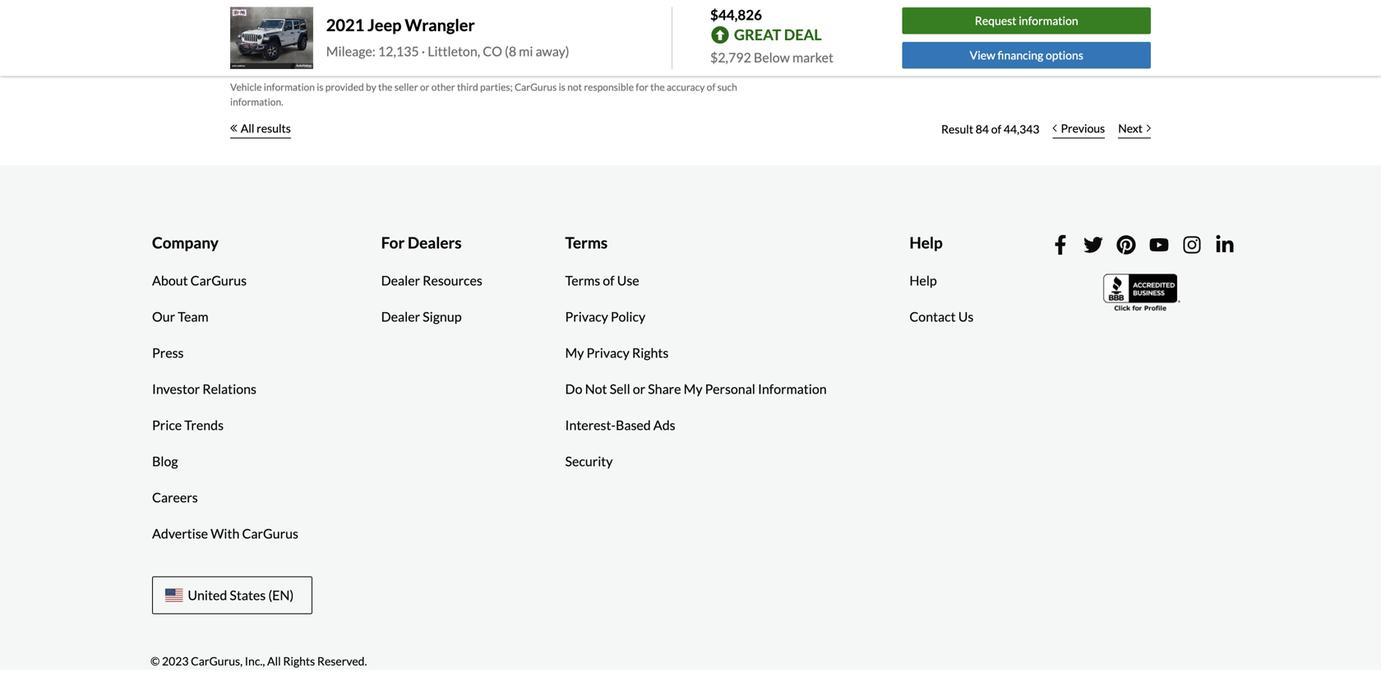 Task type: vqa. For each thing, say whether or not it's contained in the screenshot.
Dealer Signup
yes



Task type: describe. For each thing, give the bounding box(es) containing it.
careers link
[[140, 480, 210, 516]]

$2,792 below market
[[710, 49, 834, 65]]

chevron left image
[[1053, 124, 1057, 132]]

of up the 'privacy policy'
[[603, 273, 615, 289]]

for
[[636, 81, 649, 93]]

options
[[1046, 48, 1084, 62]]

reserved.
[[317, 655, 367, 669]]

by inside 1 vehicle history data provided by experian autocheck on dec 10, 2023. this data, and any reliance on it is subject to the autocheck terms and conditions and the cargurus terms of use .
[[372, 35, 382, 47]]

it
[[677, 35, 683, 47]]

great
[[734, 26, 781, 44]]

0 vertical spatial rights
[[632, 345, 669, 361]]

seller
[[394, 81, 418, 93]]

our
[[152, 309, 175, 325]]

any
[[610, 35, 625, 47]]

privacy policy
[[565, 309, 646, 325]]

cargurus inside about cargurus link
[[190, 273, 247, 289]]

experian
[[384, 35, 422, 47]]

third
[[457, 81, 478, 93]]

not
[[585, 381, 607, 397]]

1 horizontal spatial all
[[267, 655, 281, 669]]

0 horizontal spatial and
[[323, 50, 339, 62]]

12,135
[[378, 43, 419, 59]]

littleton,
[[428, 43, 480, 59]]

my privacy rights link
[[553, 335, 681, 371]]

investor
[[152, 381, 200, 397]]

cargurus terms of use link
[[424, 50, 524, 62]]

my inside "link"
[[684, 381, 703, 397]]

help link
[[897, 263, 949, 299]]

terms up 'terms of use'
[[565, 233, 608, 252]]

© 2023 cargurus, inc., all rights reserved.
[[151, 655, 367, 669]]

the right for
[[650, 81, 665, 93]]

©
[[151, 655, 160, 669]]

chevron double left image
[[230, 124, 237, 132]]

cargurus inside advertise with cargurus link
[[242, 526, 298, 542]]

information.
[[230, 96, 283, 108]]

next
[[1118, 121, 1143, 135]]

united
[[188, 587, 227, 603]]

44,343
[[1004, 122, 1040, 136]]

cargurus,
[[191, 655, 243, 669]]

2023
[[162, 655, 189, 669]]

results
[[257, 121, 291, 135]]

ads
[[653, 417, 675, 433]]

not
[[567, 81, 582, 93]]

all results link
[[230, 111, 291, 147]]

do not sell or share my personal information link
[[553, 371, 839, 407]]

0 horizontal spatial my
[[565, 345, 584, 361]]

this
[[549, 35, 567, 47]]

privacy policy link
[[553, 299, 658, 335]]

previous link
[[1046, 111, 1112, 147]]

away)
[[536, 43, 569, 59]]

contact
[[910, 309, 956, 325]]

0 horizontal spatial rights
[[283, 655, 315, 669]]

responsible
[[584, 81, 634, 93]]

conditions
[[341, 50, 388, 62]]

dealer for dealer resources
[[381, 273, 420, 289]]

advertise
[[152, 526, 208, 542]]

terms of use link
[[553, 263, 652, 299]]

dealer signup link
[[369, 299, 474, 335]]

about cargurus
[[152, 273, 247, 289]]

1 horizontal spatial use
[[617, 273, 639, 289]]

$44,826
[[710, 6, 762, 23]]

2 horizontal spatial and
[[592, 35, 608, 47]]

provided inside 1 vehicle history data provided by experian autocheck on dec 10, 2023. this data, and any reliance on it is subject to the autocheck terms and conditions and the cargurus terms of use .
[[331, 35, 370, 47]]

of inside vehicle information is provided by the seller or other third parties; cargurus is not responsible for the accuracy of such information.
[[707, 81, 716, 93]]

autocheck terms and conditions link
[[244, 50, 388, 62]]

1 horizontal spatial is
[[559, 81, 566, 93]]

interest-based ads
[[565, 417, 675, 433]]

provided inside vehicle information is provided by the seller or other third parties; cargurus is not responsible for the accuracy of such information.
[[325, 81, 364, 93]]

my privacy rights
[[565, 345, 669, 361]]

(8
[[505, 43, 516, 59]]

0 horizontal spatial is
[[317, 81, 324, 93]]

1
[[230, 35, 236, 47]]

or inside vehicle information is provided by the seller or other third parties; cargurus is not responsible for the accuracy of such information.
[[420, 81, 429, 93]]

·
[[422, 43, 425, 59]]

below
[[754, 49, 790, 65]]

view financing options button
[[902, 42, 1151, 69]]

states
[[230, 587, 266, 603]]

request information
[[975, 14, 1078, 28]]

personal
[[705, 381, 755, 397]]

view
[[970, 48, 995, 62]]

such
[[717, 81, 737, 93]]

terms of use
[[565, 273, 639, 289]]

wrangler
[[405, 15, 475, 35]]

dec
[[488, 35, 505, 47]]

1 vertical spatial autocheck
[[244, 50, 293, 62]]

blog link
[[140, 444, 190, 480]]

request
[[975, 14, 1017, 28]]

1 vertical spatial privacy
[[587, 345, 630, 361]]

signup
[[423, 309, 462, 325]]

vehicle information is provided by the seller or other third parties; cargurus is not responsible for the accuracy of such information.
[[230, 81, 737, 108]]

terms up the 'privacy policy'
[[565, 273, 600, 289]]

chevron right image
[[1147, 124, 1151, 132]]

other
[[431, 81, 455, 93]]

for
[[381, 233, 405, 252]]

1 vehicle history data provided by experian autocheck on dec 10, 2023. this data, and any reliance on it is subject to the autocheck terms and conditions and the cargurus terms of use .
[[230, 35, 752, 62]]



Task type: locate. For each thing, give the bounding box(es) containing it.
information
[[758, 381, 827, 397]]

my right share
[[684, 381, 703, 397]]

1 vertical spatial information
[[264, 81, 315, 93]]

the right to
[[738, 35, 752, 47]]

vehicle up 'information.'
[[230, 81, 262, 93]]

share
[[648, 381, 681, 397]]

vehicle inside vehicle information is provided by the seller or other third parties; cargurus is not responsible for the accuracy of such information.
[[230, 81, 262, 93]]

1 vertical spatial all
[[267, 655, 281, 669]]

click for the bbb business review of this auto listing service in cambridge ma image
[[1103, 272, 1182, 313]]

market
[[793, 49, 834, 65]]

great deal
[[734, 26, 822, 44]]

history
[[278, 35, 308, 47]]

1 vertical spatial use
[[617, 273, 639, 289]]

(en)
[[268, 587, 294, 603]]

resources
[[423, 273, 482, 289]]

cargurus up team at the left
[[190, 273, 247, 289]]

0 vertical spatial provided
[[331, 35, 370, 47]]

0 horizontal spatial information
[[264, 81, 315, 93]]

to
[[727, 35, 736, 47]]

rights left reserved.
[[283, 655, 315, 669]]

policy
[[611, 309, 646, 325]]

based
[[616, 417, 651, 433]]

cargurus right the 'with'
[[242, 526, 298, 542]]

the
[[738, 35, 752, 47], [408, 50, 422, 62], [378, 81, 393, 93], [650, 81, 665, 93]]

dealer inside dealer resources link
[[381, 273, 420, 289]]

and down data at the left top of the page
[[323, 50, 339, 62]]

or inside "link"
[[633, 381, 645, 397]]

1 horizontal spatial information
[[1019, 14, 1078, 28]]

and down experian
[[390, 50, 406, 62]]

10,
[[507, 35, 520, 47]]

information inside vehicle information is provided by the seller or other third parties; cargurus is not responsible for the accuracy of such information.
[[264, 81, 315, 93]]

1 vertical spatial provided
[[325, 81, 364, 93]]

vehicle right 1
[[244, 35, 276, 47]]

do not sell or share my personal information
[[565, 381, 827, 397]]

jeep
[[368, 15, 402, 35]]

terms down data at the left top of the page
[[295, 50, 321, 62]]

us image
[[165, 589, 183, 602]]

0 vertical spatial my
[[565, 345, 584, 361]]

on left dec
[[475, 35, 486, 47]]

1 horizontal spatial or
[[633, 381, 645, 397]]

press link
[[140, 335, 196, 371]]

or right seller
[[420, 81, 429, 93]]

terms down dec
[[468, 50, 494, 62]]

vehicle inside 1 vehicle history data provided by experian autocheck on dec 10, 2023. this data, and any reliance on it is subject to the autocheck terms and conditions and the cargurus terms of use .
[[244, 35, 276, 47]]

blog
[[152, 453, 178, 469]]

with
[[211, 526, 240, 542]]

1 dealer from the top
[[381, 273, 420, 289]]

my up do
[[565, 345, 584, 361]]

0 vertical spatial information
[[1019, 14, 1078, 28]]

do
[[565, 381, 582, 397]]

dealer inside dealer signup link
[[381, 309, 420, 325]]

security link
[[553, 444, 625, 480]]

information inside "button"
[[1019, 14, 1078, 28]]

$2,792
[[710, 49, 751, 65]]

autocheck down history
[[244, 50, 293, 62]]

trends
[[184, 417, 224, 433]]

autocheck down wrangler on the top left of page
[[424, 35, 473, 47]]

all
[[241, 121, 254, 135], [267, 655, 281, 669]]

contact us
[[910, 309, 974, 325]]

our team
[[152, 309, 208, 325]]

1 vertical spatial my
[[684, 381, 703, 397]]

help up help link
[[910, 233, 943, 252]]

view financing options
[[970, 48, 1084, 62]]

is right it
[[685, 35, 692, 47]]

0 vertical spatial dealer
[[381, 273, 420, 289]]

provided down 2021
[[331, 35, 370, 47]]

by inside vehicle information is provided by the seller or other third parties; cargurus is not responsible for the accuracy of such information.
[[366, 81, 376, 93]]

information up options
[[1019, 14, 1078, 28]]

autocheck
[[424, 35, 473, 47], [244, 50, 293, 62]]

of inside 1 vehicle history data provided by experian autocheck on dec 10, 2023. this data, and any reliance on it is subject to the autocheck terms and conditions and the cargurus terms of use .
[[496, 50, 505, 62]]

0 horizontal spatial on
[[475, 35, 486, 47]]

relations
[[202, 381, 256, 397]]

2 dealer from the top
[[381, 309, 420, 325]]

data
[[310, 35, 329, 47]]

our team link
[[140, 299, 221, 335]]

terms
[[295, 50, 321, 62], [468, 50, 494, 62], [565, 233, 608, 252], [565, 273, 600, 289]]

0 vertical spatial all
[[241, 121, 254, 135]]

use down '10,'
[[507, 50, 524, 62]]

0 vertical spatial autocheck
[[424, 35, 473, 47]]

investor relations
[[152, 381, 256, 397]]

1 vertical spatial rights
[[283, 655, 315, 669]]

is left not
[[559, 81, 566, 93]]

all results
[[241, 121, 291, 135]]

mileage:
[[326, 43, 376, 59]]

us
[[958, 309, 974, 325]]

information for vehicle
[[264, 81, 315, 93]]

reliance
[[627, 35, 662, 47]]

on
[[475, 35, 486, 47], [664, 35, 675, 47]]

security
[[565, 453, 613, 469]]

all right inc.,
[[267, 655, 281, 669]]

0 horizontal spatial or
[[420, 81, 429, 93]]

result 84 of 44,343
[[941, 122, 1040, 136]]

84
[[976, 122, 989, 136]]

2021
[[326, 15, 364, 35]]

1 horizontal spatial and
[[390, 50, 406, 62]]

my
[[565, 345, 584, 361], [684, 381, 703, 397]]

2 help from the top
[[910, 273, 937, 289]]

result
[[941, 122, 973, 136]]

of right '84'
[[991, 122, 1002, 136]]

inc.,
[[245, 655, 265, 669]]

parties;
[[480, 81, 513, 93]]

or
[[420, 81, 429, 93], [633, 381, 645, 397]]

price trends
[[152, 417, 224, 433]]

of down dec
[[496, 50, 505, 62]]

0 horizontal spatial all
[[241, 121, 254, 135]]

by down conditions
[[366, 81, 376, 93]]

price
[[152, 417, 182, 433]]

1 vertical spatial by
[[366, 81, 376, 93]]

1 horizontal spatial on
[[664, 35, 675, 47]]

information for request
[[1019, 14, 1078, 28]]

1 vertical spatial vehicle
[[230, 81, 262, 93]]

dealer signup
[[381, 309, 462, 325]]

or right the sell
[[633, 381, 645, 397]]

is inside 1 vehicle history data provided by experian autocheck on dec 10, 2023. this data, and any reliance on it is subject to the autocheck terms and conditions and the cargurus terms of use .
[[685, 35, 692, 47]]

of left such
[[707, 81, 716, 93]]

cargurus down .
[[515, 81, 557, 93]]

use inside 1 vehicle history data provided by experian autocheck on dec 10, 2023. this data, and any reliance on it is subject to the autocheck terms and conditions and the cargurus terms of use .
[[507, 50, 524, 62]]

price trends link
[[140, 407, 236, 444]]

the down experian
[[408, 50, 422, 62]]

use up 'policy' at top
[[617, 273, 639, 289]]

0 vertical spatial vehicle
[[244, 35, 276, 47]]

0 vertical spatial use
[[507, 50, 524, 62]]

1 horizontal spatial autocheck
[[424, 35, 473, 47]]

cargurus down wrangler on the top left of page
[[424, 50, 466, 62]]

careers
[[152, 490, 198, 506]]

team
[[178, 309, 208, 325]]

1 vertical spatial or
[[633, 381, 645, 397]]

advertise with cargurus link
[[140, 516, 311, 552]]

0 horizontal spatial autocheck
[[244, 50, 293, 62]]

about cargurus link
[[140, 263, 259, 299]]

0 vertical spatial or
[[420, 81, 429, 93]]

about
[[152, 273, 188, 289]]

0 vertical spatial by
[[372, 35, 382, 47]]

privacy down privacy policy link
[[587, 345, 630, 361]]

all right chevron double left image
[[241, 121, 254, 135]]

information up 'information.'
[[264, 81, 315, 93]]

1 horizontal spatial rights
[[632, 345, 669, 361]]

vehicle
[[244, 35, 276, 47], [230, 81, 262, 93]]

2 on from the left
[[664, 35, 675, 47]]

0 horizontal spatial use
[[507, 50, 524, 62]]

interest-
[[565, 417, 616, 433]]

of
[[496, 50, 505, 62], [707, 81, 716, 93], [991, 122, 1002, 136], [603, 273, 615, 289]]

0 vertical spatial help
[[910, 233, 943, 252]]

advertise with cargurus
[[152, 526, 298, 542]]

cargurus inside 1 vehicle history data provided by experian autocheck on dec 10, 2023. this data, and any reliance on it is subject to the autocheck terms and conditions and the cargurus terms of use .
[[424, 50, 466, 62]]

dealer left signup
[[381, 309, 420, 325]]

press
[[152, 345, 184, 361]]

1 vertical spatial dealer
[[381, 309, 420, 325]]

on left it
[[664, 35, 675, 47]]

deal
[[784, 26, 822, 44]]

the left seller
[[378, 81, 393, 93]]

for dealers
[[381, 233, 462, 252]]

0 vertical spatial privacy
[[565, 309, 608, 325]]

use
[[507, 50, 524, 62], [617, 273, 639, 289]]

dealer
[[381, 273, 420, 289], [381, 309, 420, 325]]

company
[[152, 233, 219, 252]]

1 help from the top
[[910, 233, 943, 252]]

privacy down terms of use link
[[565, 309, 608, 325]]

2021 jeep wrangler image
[[230, 7, 313, 69]]

cargurus
[[424, 50, 466, 62], [515, 81, 557, 93], [190, 273, 247, 289], [242, 526, 298, 542]]

dealer down for
[[381, 273, 420, 289]]

contact us link
[[897, 299, 986, 335]]

1 on from the left
[[475, 35, 486, 47]]

subject
[[693, 35, 725, 47]]

1 horizontal spatial my
[[684, 381, 703, 397]]

.
[[524, 50, 526, 62]]

help up contact
[[910, 273, 937, 289]]

cargurus inside vehicle information is provided by the seller or other third parties; cargurus is not responsible for the accuracy of such information.
[[515, 81, 557, 93]]

rights up share
[[632, 345, 669, 361]]

2 horizontal spatial is
[[685, 35, 692, 47]]

2021 jeep wrangler mileage: 12,135 · littleton, co (8 mi away)
[[326, 15, 569, 59]]

is down autocheck terms and conditions link
[[317, 81, 324, 93]]

dealer for dealer signup
[[381, 309, 420, 325]]

and left any
[[592, 35, 608, 47]]

investor relations link
[[140, 371, 269, 407]]

provided down the 'mileage:'
[[325, 81, 364, 93]]

by
[[372, 35, 382, 47], [366, 81, 376, 93]]

by down jeep
[[372, 35, 382, 47]]

1 vertical spatial help
[[910, 273, 937, 289]]



